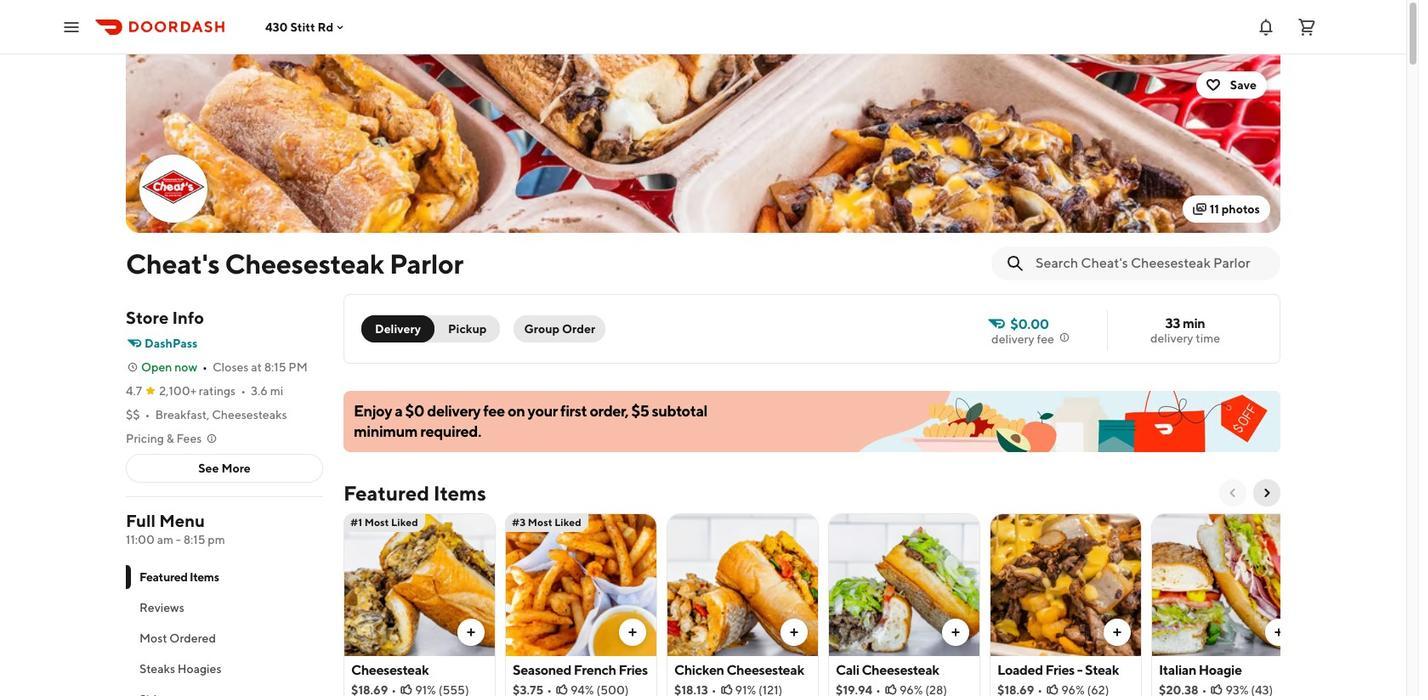 Task type: describe. For each thing, give the bounding box(es) containing it.
see more
[[198, 462, 251, 475]]

now
[[174, 361, 197, 374]]

0 vertical spatial fee
[[1037, 332, 1054, 346]]

2,100+
[[159, 384, 196, 398]]

pricing
[[126, 432, 164, 446]]

reviews
[[139, 601, 184, 615]]

pricing & fees
[[126, 432, 202, 446]]

order,
[[590, 402, 629, 420]]

add item to cart image for loaded
[[1111, 626, 1124, 639]]

cali cheesesteak button
[[828, 514, 980, 696]]

ratings
[[199, 384, 236, 398]]

seasoned french fries
[[513, 662, 648, 679]]

cheat's cheesesteak parlor
[[126, 247, 463, 280]]

previous button of carousel image
[[1226, 486, 1240, 500]]

your
[[528, 402, 558, 420]]

0 items, open order cart image
[[1297, 17, 1317, 37]]

$0
[[405, 402, 424, 420]]

cheesesteak for cali
[[862, 662, 939, 679]]

loaded
[[997, 662, 1043, 679]]

- inside button
[[1077, 662, 1083, 679]]

steaks hoagies button
[[126, 654, 323, 685]]

11 photos button
[[1182, 196, 1270, 223]]

ordered
[[170, 632, 216, 645]]

2 add item to cart image from the left
[[626, 626, 639, 639]]

a
[[395, 402, 403, 420]]

items inside heading
[[433, 481, 486, 505]]

italian hoagie button
[[1151, 514, 1304, 696]]

more
[[221, 462, 251, 475]]

dashpass
[[145, 337, 198, 350]]

delivery inside 33 min delivery time
[[1150, 332, 1193, 345]]

&
[[166, 432, 174, 446]]

subtotal
[[652, 402, 708, 420]]

liked for seasoned french fries
[[555, 516, 581, 529]]

430 stitt rd button
[[265, 20, 347, 34]]

$0.00
[[1010, 316, 1049, 332]]

delivery inside enjoy a $0 delivery fee on your first order, $5 subtotal minimum required.
[[427, 402, 481, 420]]

store info
[[126, 308, 204, 327]]

parlor
[[389, 247, 463, 280]]

am
[[157, 533, 174, 547]]

33 min delivery time
[[1150, 315, 1220, 345]]

hoagies
[[178, 662, 222, 676]]

pm
[[289, 361, 308, 374]]

#1 most liked
[[350, 516, 418, 529]]

order methods option group
[[361, 315, 500, 343]]

fee inside enjoy a $0 delivery fee on your first order, $5 subtotal minimum required.
[[483, 402, 505, 420]]

cali cheesesteak image
[[829, 514, 980, 656]]

required.
[[420, 423, 481, 440]]

#3 most liked
[[512, 516, 581, 529]]

stitt
[[290, 20, 315, 34]]

featured items heading
[[344, 480, 486, 507]]

1 add item to cart image from the left
[[464, 626, 478, 639]]

add item to cart image for italian
[[1272, 626, 1286, 639]]

fees
[[176, 432, 202, 446]]

italian
[[1159, 662, 1196, 679]]

see more button
[[127, 455, 322, 482]]

$5
[[631, 402, 649, 420]]

chicken cheesesteak image
[[668, 514, 818, 656]]

info
[[172, 308, 204, 327]]

0 vertical spatial 8:15
[[264, 361, 286, 374]]

11:00
[[126, 533, 155, 547]]

0 vertical spatial •
[[202, 361, 207, 374]]

chicken
[[674, 662, 724, 679]]

add item to cart image
[[787, 626, 801, 639]]

delivery
[[375, 322, 421, 336]]

cheesesteak image
[[344, 514, 495, 656]]

add item to cart image for cali
[[949, 626, 963, 639]]

1 horizontal spatial delivery
[[992, 332, 1035, 346]]

chicken cheesesteak
[[674, 662, 804, 679]]

430 stitt rd
[[265, 20, 333, 34]]

0 horizontal spatial items
[[190, 571, 219, 584]]

enjoy
[[354, 402, 392, 420]]

group order
[[524, 322, 595, 336]]

group
[[524, 322, 560, 336]]

breakfast,
[[155, 408, 210, 422]]

pm
[[208, 533, 225, 547]]

full
[[126, 511, 156, 531]]

430
[[265, 20, 288, 34]]

loaded fries - steak
[[997, 662, 1119, 679]]

most ordered
[[139, 632, 216, 645]]

photos
[[1222, 202, 1260, 216]]

Delivery radio
[[361, 315, 435, 343]]

Item Search search field
[[1036, 254, 1267, 273]]

hoagie
[[1199, 662, 1242, 679]]

french
[[574, 662, 616, 679]]

enjoy a $0 delivery fee on your first order, $5 subtotal minimum required.
[[354, 402, 708, 440]]

steak
[[1085, 662, 1119, 679]]

cheat's
[[126, 247, 220, 280]]

steaks hoagies
[[139, 662, 222, 676]]



Task type: vqa. For each thing, say whether or not it's contained in the screenshot.
Quinoa, Roasted Beets, Avocado , Grated Carrots Salad Add button
no



Task type: locate. For each thing, give the bounding box(es) containing it.
2 vertical spatial •
[[145, 408, 150, 422]]

fries right french
[[619, 662, 648, 679]]

0 horizontal spatial -
[[176, 533, 181, 547]]

most for cheesesteak
[[364, 516, 389, 529]]

cheesesteak for chicken
[[727, 662, 804, 679]]

fries
[[619, 662, 648, 679], [1045, 662, 1075, 679]]

0 vertical spatial featured items
[[344, 481, 486, 505]]

1 vertical spatial -
[[1077, 662, 1083, 679]]

1 vertical spatial featured
[[139, 571, 188, 584]]

cheesesteak
[[225, 247, 384, 280], [351, 662, 429, 679], [727, 662, 804, 679], [862, 662, 939, 679]]

4.7
[[126, 384, 142, 398]]

• closes at 8:15 pm
[[202, 361, 308, 374]]

1 horizontal spatial items
[[433, 481, 486, 505]]

1 horizontal spatial liked
[[555, 516, 581, 529]]

cheesesteaks
[[212, 408, 287, 422]]

pickup
[[448, 322, 487, 336]]

• right $$ at the left
[[145, 408, 150, 422]]

- left steak at the right bottom of page
[[1077, 662, 1083, 679]]

0 horizontal spatial •
[[145, 408, 150, 422]]

loaded fries - steak button
[[990, 514, 1142, 696]]

items down required.
[[433, 481, 486, 505]]

5 add item to cart image from the left
[[1272, 626, 1286, 639]]

2 horizontal spatial delivery
[[1150, 332, 1193, 345]]

most right #1
[[364, 516, 389, 529]]

2 fries from the left
[[1045, 662, 1075, 679]]

0 vertical spatial -
[[176, 533, 181, 547]]

#1
[[350, 516, 362, 529]]

minimum
[[354, 423, 418, 440]]

next button of carousel image
[[1260, 486, 1274, 500]]

0 horizontal spatial liked
[[391, 516, 418, 529]]

11 photos
[[1210, 202, 1260, 216]]

liked down featured items heading
[[391, 516, 418, 529]]

loaded fries - steak image
[[991, 514, 1141, 656]]

8:15 inside full menu 11:00 am - 8:15 pm
[[183, 533, 205, 547]]

time
[[1196, 332, 1220, 345]]

most up steaks
[[139, 632, 167, 645]]

1 vertical spatial items
[[190, 571, 219, 584]]

at
[[251, 361, 262, 374]]

seasoned french fries image
[[506, 514, 656, 656]]

min
[[1183, 315, 1205, 332]]

cali cheesesteak
[[836, 662, 939, 679]]

4 add item to cart image from the left
[[1111, 626, 1124, 639]]

cheesesteak for cheat's
[[225, 247, 384, 280]]

1 horizontal spatial fries
[[1045, 662, 1075, 679]]

0 vertical spatial featured
[[344, 481, 429, 505]]

0 horizontal spatial 8:15
[[183, 533, 205, 547]]

notification bell image
[[1256, 17, 1276, 37]]

1 vertical spatial featured items
[[139, 571, 219, 584]]

liked right #3
[[555, 516, 581, 529]]

1 fries from the left
[[619, 662, 648, 679]]

2,100+ ratings •
[[159, 384, 246, 398]]

Pickup radio
[[424, 315, 500, 343]]

1 horizontal spatial 8:15
[[264, 361, 286, 374]]

items up reviews button
[[190, 571, 219, 584]]

$$ • breakfast, cheesesteaks
[[126, 408, 287, 422]]

open
[[141, 361, 172, 374]]

open menu image
[[61, 17, 82, 37]]

italian hoagie
[[1159, 662, 1242, 679]]

save button
[[1196, 71, 1267, 99]]

featured items up the #1 most liked
[[344, 481, 486, 505]]

closes
[[213, 361, 249, 374]]

most for seasoned french fries
[[528, 516, 552, 529]]

see
[[198, 462, 219, 475]]

delivery
[[1150, 332, 1193, 345], [992, 332, 1035, 346], [427, 402, 481, 420]]

0 horizontal spatial featured
[[139, 571, 188, 584]]

0 horizontal spatial fries
[[619, 662, 648, 679]]

cheesesteak inside button
[[727, 662, 804, 679]]

menu
[[159, 511, 205, 531]]

1 horizontal spatial fee
[[1037, 332, 1054, 346]]

reviews button
[[126, 593, 323, 623]]

first
[[560, 402, 587, 420]]

- right am
[[176, 533, 181, 547]]

most ordered button
[[126, 623, 323, 654]]

1 horizontal spatial most
[[364, 516, 389, 529]]

store
[[126, 308, 169, 327]]

fries inside button
[[1045, 662, 1075, 679]]

1 horizontal spatial featured items
[[344, 481, 486, 505]]

1 liked from the left
[[391, 516, 418, 529]]

cheesesteak inside button
[[862, 662, 939, 679]]

-
[[176, 533, 181, 547], [1077, 662, 1083, 679]]

on
[[508, 402, 525, 420]]

cheat's cheesesteak parlor image
[[126, 54, 1281, 233], [141, 156, 206, 221]]

chicken cheesesteak button
[[667, 514, 819, 696]]

most inside button
[[139, 632, 167, 645]]

mi
[[270, 384, 283, 398]]

featured items
[[344, 481, 486, 505], [139, 571, 219, 584]]

2 liked from the left
[[555, 516, 581, 529]]

8:15 right at
[[264, 361, 286, 374]]

2 horizontal spatial most
[[528, 516, 552, 529]]

8:15 left pm
[[183, 533, 205, 547]]

1 vertical spatial 8:15
[[183, 533, 205, 547]]

1 vertical spatial •
[[241, 384, 246, 398]]

italian hoagie image
[[1152, 514, 1303, 656]]

pricing & fees button
[[126, 430, 219, 447]]

2 horizontal spatial •
[[241, 384, 246, 398]]

featured
[[344, 481, 429, 505], [139, 571, 188, 584]]

most right #3
[[528, 516, 552, 529]]

$$
[[126, 408, 140, 422]]

0 horizontal spatial most
[[139, 632, 167, 645]]

delivery fee
[[992, 332, 1054, 346]]

open now
[[141, 361, 197, 374]]

featured up the #1 most liked
[[344, 481, 429, 505]]

featured up reviews
[[139, 571, 188, 584]]

0 horizontal spatial featured items
[[139, 571, 219, 584]]

add item to cart image
[[464, 626, 478, 639], [626, 626, 639, 639], [949, 626, 963, 639], [1111, 626, 1124, 639], [1272, 626, 1286, 639]]

1 horizontal spatial •
[[202, 361, 207, 374]]

items
[[433, 481, 486, 505], [190, 571, 219, 584]]

rd
[[318, 20, 333, 34]]

3.6 mi
[[251, 384, 283, 398]]

3 add item to cart image from the left
[[949, 626, 963, 639]]

8:15
[[264, 361, 286, 374], [183, 533, 205, 547]]

0 horizontal spatial delivery
[[427, 402, 481, 420]]

1 horizontal spatial -
[[1077, 662, 1083, 679]]

- inside full menu 11:00 am - 8:15 pm
[[176, 533, 181, 547]]

• left "3.6"
[[241, 384, 246, 398]]

full menu 11:00 am - 8:15 pm
[[126, 511, 225, 547]]

3.6
[[251, 384, 268, 398]]

11
[[1210, 202, 1219, 216]]

0 horizontal spatial fee
[[483, 402, 505, 420]]

cali
[[836, 662, 859, 679]]

order
[[562, 322, 595, 336]]

fries right loaded
[[1045, 662, 1075, 679]]

featured items up reviews
[[139, 571, 219, 584]]

#3
[[512, 516, 526, 529]]

group order button
[[514, 315, 606, 343]]

• right now
[[202, 361, 207, 374]]

1 horizontal spatial featured
[[344, 481, 429, 505]]

save
[[1230, 78, 1257, 92]]

liked for cheesesteak
[[391, 516, 418, 529]]

1 vertical spatial fee
[[483, 402, 505, 420]]

featured inside heading
[[344, 481, 429, 505]]

33
[[1165, 315, 1180, 332]]

steaks
[[139, 662, 175, 676]]

0 vertical spatial items
[[433, 481, 486, 505]]



